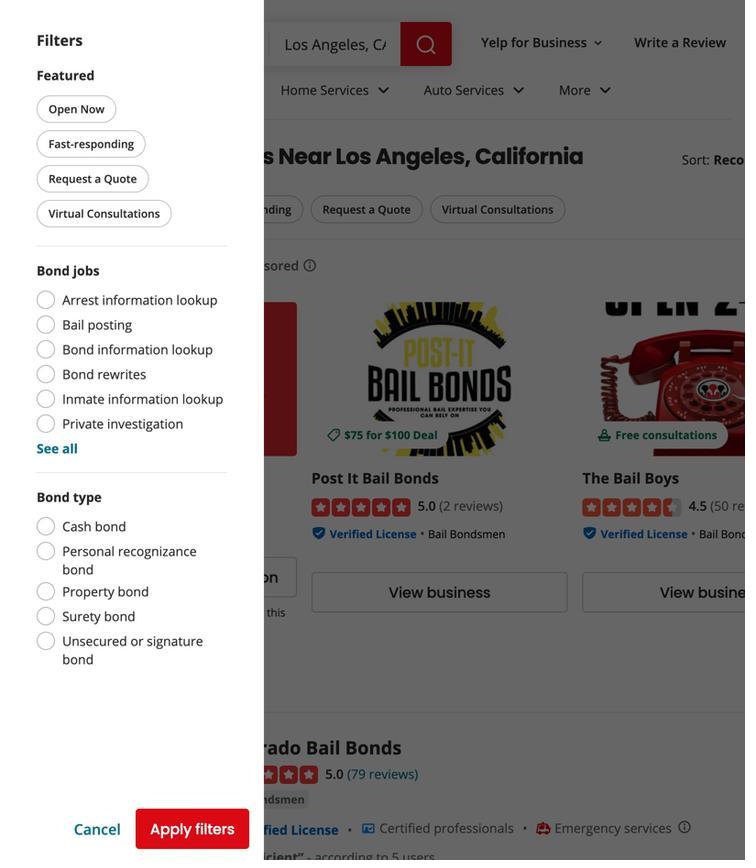 Task type: vqa. For each thing, say whether or not it's contained in the screenshot.
the Apply filters
yes



Task type: describe. For each thing, give the bounding box(es) containing it.
5.0 for 5.0
[[326, 765, 344, 783]]

arrest
[[62, 291, 99, 309]]

recognizance
[[118, 542, 197, 560]]

post it bail bonds
[[312, 468, 439, 488]]

bail bondsmen inside "button"
[[223, 792, 305, 807]]

consultation
[[186, 567, 278, 588]]

free
[[616, 427, 640, 442]]

license left 16 certified professionals v2 image
[[291, 821, 339, 839]]

$75 for $100 deal link
[[312, 302, 568, 456]]

(79
[[347, 765, 366, 783]]

investigation
[[107, 415, 183, 432]]

virtual consultations for the rightmost virtual consultations button
[[442, 202, 554, 217]]

boys
[[645, 468, 680, 488]]

virtual consultations for leftmost virtual consultations button
[[49, 206, 160, 221]]

bond for bond type
[[37, 488, 70, 506]]

fast-responding for bottom fast-responding button
[[206, 202, 292, 217]]

10
[[82, 141, 104, 172]]

0 horizontal spatial fast-responding button
[[37, 130, 146, 158]]

auto services
[[424, 81, 504, 99]]

5.0 link
[[326, 763, 344, 783]]

bond inside personal recognizance bond
[[62, 561, 94, 578]]

bonds up (79 reviews) link
[[345, 735, 402, 760]]

verified license for 'verified license' button under bail bondsmen "button"
[[238, 821, 339, 839]]

verified license button down the 4.5 star rating image
[[601, 524, 688, 542]]

arrest information lookup
[[62, 291, 218, 309]]

yelp for business
[[482, 34, 587, 51]]

bonds down investigation
[[141, 468, 187, 488]]

5 star rating image up bail bondsmen "button"
[[219, 766, 318, 784]]

0 vertical spatial bail bondsmen
[[428, 526, 506, 541]]

view for view busine
[[660, 582, 695, 603]]

or
[[131, 632, 144, 650]]

request a quote for left request a quote button
[[49, 171, 137, 186]]

$75 for $100 deal
[[345, 427, 438, 442]]

bonds down $75 for $100 deal
[[394, 468, 439, 488]]

you
[[52, 605, 71, 620]]

16 verified v2 image for 'verified license' button below post it bail bonds link
[[312, 526, 326, 541]]

apply filters button
[[136, 809, 249, 849]]

apply filters
[[150, 819, 235, 840]]

the bail boys link
[[583, 468, 680, 488]]

4.5 star rating image
[[583, 498, 682, 517]]

1 vertical spatial request a quote button
[[311, 195, 423, 223]]

free consultations
[[616, 427, 718, 442]]

surety
[[62, 608, 101, 625]]

sort:
[[682, 151, 710, 168]]

bond for cash bond
[[95, 518, 126, 535]]

post it bail bonds link
[[312, 468, 439, 488]]

cancel
[[74, 819, 121, 839]]

cash
[[62, 518, 92, 535]]

option group containing bond type
[[37, 488, 227, 669]]

deal for alvarado bail bonds
[[142, 427, 167, 442]]

busine
[[698, 582, 746, 603]]

consultations
[[643, 427, 718, 442]]

auto
[[424, 81, 452, 99]]

bond information lookup
[[62, 341, 213, 358]]

open inside filters group
[[119, 202, 148, 217]]

virtual for the rightmost virtual consultations button
[[442, 202, 478, 217]]

request a virtual consultation button
[[40, 557, 297, 597]]

for for yelp for business
[[511, 34, 529, 51]]

yelp
[[482, 34, 508, 51]]

services for home services
[[321, 81, 369, 99]]

fast- for the leftmost fast-responding button
[[49, 136, 74, 151]]

yelp for business button
[[474, 26, 613, 59]]

signature
[[147, 632, 203, 650]]

bond for property bond
[[118, 583, 149, 600]]

0 horizontal spatial request a quote button
[[37, 165, 149, 193]]

$100 for bonds
[[114, 427, 139, 442]]

bond jobs
[[37, 262, 100, 279]]

california
[[475, 141, 584, 172]]

bail inside option group
[[62, 316, 84, 333]]

jobs
[[73, 262, 100, 279]]

bail bondsmen button
[[219, 791, 309, 809]]

option group containing bond jobs
[[37, 261, 227, 458]]

private
[[62, 415, 104, 432]]

apply
[[150, 819, 192, 840]]

for left you
[[163, 253, 188, 278]]

license up personal recognizance bond
[[105, 526, 146, 541]]

rev
[[733, 497, 746, 514]]

emergency
[[555, 819, 621, 837]]

view business link
[[312, 572, 568, 612]]

0 horizontal spatial alvarado
[[40, 468, 106, 488]]

verified down it
[[330, 526, 373, 541]]

certified
[[380, 819, 431, 837]]

deal for post it bail bonds
[[413, 427, 438, 442]]

featured group
[[33, 66, 227, 231]]

bail bond
[[700, 526, 746, 541]]

bond for bond jobs
[[37, 262, 70, 279]]

$40 for $100 deal
[[73, 427, 167, 442]]

(50
[[711, 497, 729, 514]]

see
[[37, 440, 59, 457]]

rewrites
[[98, 365, 146, 383]]

special
[[37, 253, 104, 278]]

bail posting
[[62, 316, 132, 333]]

16 filter v2 image
[[52, 203, 67, 218]]

verified down the 4.5 star rating image
[[601, 526, 644, 541]]

verified up the personal
[[59, 526, 102, 541]]

16 certified professionals v2 image
[[361, 821, 376, 836]]

16 verified v2 image for 'verified license' button below the 4.5 star rating image
[[583, 526, 598, 541]]

1 horizontal spatial reviews)
[[454, 497, 503, 514]]

services
[[625, 819, 672, 837]]

for for $40 for $100 deal
[[95, 427, 111, 442]]

now inside filters group
[[151, 202, 175, 217]]

0 horizontal spatial reviews)
[[369, 765, 418, 783]]

inmate
[[62, 390, 105, 408]]

a for the bottommost request a quote button
[[369, 202, 375, 217]]

home
[[281, 81, 317, 99]]

fast-responding for the leftmost fast-responding button
[[49, 136, 134, 151]]

this
[[267, 605, 286, 620]]

16 info v2 image
[[303, 258, 317, 273]]

you can request virtual consultation from this business
[[52, 605, 286, 635]]

bail down the 4.5 (50 rev
[[700, 526, 719, 541]]

lookup for arrest information lookup
[[176, 291, 218, 309]]

see all button
[[37, 440, 78, 457]]

bond rewrites
[[62, 365, 146, 383]]

posting
[[88, 316, 132, 333]]

bail down (2
[[428, 526, 447, 541]]

services for auto services
[[456, 81, 504, 99]]

open now button inside filters group
[[107, 195, 187, 223]]

information for inmate
[[108, 390, 179, 408]]

(79 reviews) link
[[347, 763, 418, 783]]

$40
[[73, 427, 92, 442]]

home services link
[[266, 66, 409, 119]]

5.0 for 5.0 (2 reviews)
[[418, 497, 436, 514]]

see all
[[37, 440, 78, 457]]

the bail boys
[[583, 468, 680, 488]]

bond down "rev"
[[721, 526, 746, 541]]

verified down bail bondsmen "button"
[[238, 821, 288, 839]]

from
[[239, 605, 264, 620]]

featured
[[37, 66, 95, 84]]

request for left request a quote button
[[49, 171, 92, 186]]

1 vertical spatial alvarado bail bonds link
[[219, 735, 402, 760]]

cash bond
[[62, 518, 126, 535]]

responding inside filters group
[[232, 202, 292, 217]]

$75
[[345, 427, 364, 442]]

16 free consultations v2 image
[[598, 428, 612, 443]]

free consultations link
[[583, 302, 746, 456]]

los
[[336, 141, 371, 172]]

top
[[37, 141, 78, 172]]

bail up 5.0 link
[[306, 735, 341, 760]]

property bond
[[62, 583, 149, 600]]

bail right best
[[160, 141, 201, 172]]



Task type: locate. For each thing, give the bounding box(es) containing it.
1 vertical spatial information
[[98, 341, 168, 358]]

reviews) right (2
[[454, 497, 503, 514]]

1 vertical spatial open now button
[[107, 195, 187, 223]]

lookup
[[176, 291, 218, 309], [172, 341, 213, 358], [182, 390, 224, 408]]

bond for surety bond
[[104, 608, 135, 625]]

reviews) right (79
[[369, 765, 418, 783]]

1 horizontal spatial alvarado bail bonds link
[[219, 735, 402, 760]]

request for the bottommost request a quote button
[[323, 202, 366, 217]]

license down post it bail bonds link
[[376, 526, 417, 541]]

for right $75
[[366, 427, 382, 442]]

0 vertical spatial business
[[427, 582, 491, 603]]

1 horizontal spatial fast-responding
[[206, 202, 292, 217]]

virtual consultations down california
[[442, 202, 554, 217]]

1 horizontal spatial alvarado bail bonds
[[219, 735, 402, 760]]

request a quote button up all
[[37, 165, 149, 193]]

a left best
[[95, 171, 101, 186]]

verified license for 'verified license' button below the 4.5 star rating image
[[601, 526, 688, 541]]

request a quote for the bottommost request a quote button
[[323, 202, 411, 217]]

quote inside filters group
[[378, 202, 411, 217]]

now down best
[[151, 202, 175, 217]]

request a quote up all
[[49, 171, 137, 186]]

1 $100 from the left
[[114, 427, 139, 442]]

personal recognizance bond
[[62, 542, 197, 578]]

2 vertical spatial information
[[108, 390, 179, 408]]

1 vertical spatial lookup
[[172, 341, 213, 358]]

2 24 chevron down v2 image from the left
[[595, 79, 617, 101]]

bonds
[[205, 141, 274, 172], [141, 468, 187, 488], [394, 468, 439, 488], [345, 735, 402, 760]]

0 horizontal spatial business
[[146, 620, 191, 635]]

fast-responding
[[49, 136, 134, 151], [206, 202, 292, 217]]

open now down best
[[119, 202, 175, 217]]

24 chevron down v2 image
[[508, 79, 530, 101], [595, 79, 617, 101]]

view
[[389, 582, 423, 603], [660, 582, 695, 603]]

5.0
[[418, 497, 436, 514], [326, 765, 344, 783]]

bond up inmate at top
[[62, 365, 94, 383]]

0 horizontal spatial open
[[49, 101, 77, 116]]

2 services from the left
[[456, 81, 504, 99]]

alvarado bail bonds
[[40, 468, 187, 488], [219, 735, 402, 760]]

open now button down the featured
[[37, 95, 117, 123]]

offers
[[107, 253, 159, 278]]

2 vertical spatial request
[[59, 567, 118, 588]]

bond for bond information lookup
[[62, 341, 94, 358]]

bond up the personal
[[95, 518, 126, 535]]

0 horizontal spatial quote
[[104, 171, 137, 186]]

view business
[[389, 582, 491, 603]]

24 chevron down v2 image for more
[[595, 79, 617, 101]]

a for write a review link
[[672, 34, 679, 51]]

verified license button
[[59, 524, 146, 542], [330, 524, 417, 542], [601, 524, 688, 542], [238, 821, 339, 839]]

deal up post it bail bonds link
[[413, 427, 438, 442]]

services inside auto services link
[[456, 81, 504, 99]]

responding up sponsored
[[232, 202, 292, 217]]

verified license for 'verified license' button below post it bail bonds link
[[330, 526, 417, 541]]

request a quote button
[[37, 165, 149, 193], [311, 195, 423, 223]]

certified professionals
[[380, 819, 514, 837]]

all
[[74, 202, 88, 217]]

2 deal from the left
[[413, 427, 438, 442]]

a
[[672, 34, 679, 51], [95, 171, 101, 186], [369, 202, 375, 217], [121, 567, 131, 588]]

1 deal from the left
[[142, 427, 167, 442]]

all
[[62, 440, 78, 457]]

open now down the featured
[[49, 101, 105, 116]]

quote down angeles,
[[378, 202, 411, 217]]

a for left request a quote button
[[95, 171, 101, 186]]

auto services link
[[409, 66, 545, 119]]

request inside filters group
[[323, 202, 366, 217]]

consultations up special offers for you
[[87, 206, 160, 221]]

fast-responding button
[[37, 130, 146, 158], [194, 195, 304, 223]]

(2
[[440, 497, 451, 514]]

16 deal v2 image
[[326, 428, 341, 443]]

a inside group
[[95, 171, 101, 186]]

business down the 5.0 (2 reviews)
[[427, 582, 491, 603]]

virtual for leftmost virtual consultations button
[[49, 206, 84, 221]]

16 verified v2 image
[[40, 526, 55, 541], [312, 526, 326, 541]]

5.0 left (2
[[418, 497, 436, 514]]

fast-responding button up all
[[37, 130, 146, 158]]

virtual consultations down 10
[[49, 206, 160, 221]]

0 horizontal spatial 16 verified v2 image
[[40, 526, 55, 541]]

1 horizontal spatial quote
[[378, 202, 411, 217]]

1 vertical spatial quote
[[378, 202, 411, 217]]

property
[[62, 583, 114, 600]]

view for view business
[[389, 582, 423, 603]]

16 verified v2 image for 'verified license' button under bail bondsmen "button"
[[219, 823, 234, 838]]

0 horizontal spatial now
[[80, 101, 105, 116]]

filters
[[37, 30, 83, 50]]

0 vertical spatial alvarado bail bonds link
[[40, 468, 187, 488]]

inmate information lookup
[[62, 390, 224, 408]]

$100 right $75
[[385, 427, 410, 442]]

request a quote inside filters group
[[323, 202, 411, 217]]

1 horizontal spatial 16 verified v2 image
[[583, 526, 598, 541]]

bond down unsecured on the bottom left of the page
[[62, 651, 94, 668]]

2 16 verified v2 image from the left
[[312, 526, 326, 541]]

0 vertical spatial now
[[80, 101, 105, 116]]

consultations down california
[[481, 202, 554, 217]]

angeles,
[[376, 141, 471, 172]]

cancel button
[[74, 819, 121, 839]]

bail up filters
[[223, 792, 244, 807]]

0 vertical spatial fast-responding button
[[37, 130, 146, 158]]

0 vertical spatial bondsmen
[[450, 526, 506, 541]]

1 view from the left
[[389, 582, 423, 603]]

review
[[683, 34, 727, 51]]

fast- left 10
[[49, 136, 74, 151]]

lookup for bond information lookup
[[172, 341, 213, 358]]

1 vertical spatial fast-responding
[[206, 202, 292, 217]]

near
[[278, 141, 331, 172]]

1 horizontal spatial alvarado
[[219, 735, 301, 760]]

for for $75 for $100 deal
[[366, 427, 382, 442]]

1 horizontal spatial 5.0
[[418, 497, 436, 514]]

24 chevron down v2 image inside auto services link
[[508, 79, 530, 101]]

0 horizontal spatial bail bondsmen
[[223, 792, 305, 807]]

16 verified v2 image for 'verified license' button over the personal
[[40, 526, 55, 541]]

bond
[[95, 518, 126, 535], [62, 561, 94, 578], [118, 583, 149, 600], [104, 608, 135, 625], [62, 651, 94, 668]]

0 vertical spatial responding
[[74, 136, 134, 151]]

virtual down angeles,
[[442, 202, 478, 217]]

open now inside featured group
[[49, 101, 105, 116]]

verified license down post it bail bonds link
[[330, 526, 417, 541]]

the
[[583, 468, 610, 488]]

home services
[[281, 81, 369, 99]]

quote inside featured group
[[104, 171, 137, 186]]

0 vertical spatial fast-
[[49, 136, 74, 151]]

1 horizontal spatial open now
[[119, 202, 175, 217]]

0 horizontal spatial services
[[321, 81, 369, 99]]

write
[[635, 34, 669, 51]]

license
[[105, 526, 146, 541], [376, 526, 417, 541], [647, 526, 688, 541], [291, 821, 339, 839]]

1 24 chevron down v2 image from the left
[[508, 79, 530, 101]]

now inside featured group
[[80, 101, 105, 116]]

1 option group from the top
[[37, 261, 227, 458]]

0 vertical spatial quote
[[104, 171, 137, 186]]

16 verified v2 image left "cash"
[[40, 526, 55, 541]]

(79 reviews)
[[347, 765, 418, 783]]

1 services from the left
[[321, 81, 369, 99]]

1 vertical spatial reviews)
[[369, 765, 418, 783]]

private investigation
[[62, 415, 183, 432]]

option group
[[37, 261, 227, 458], [37, 488, 227, 669]]

1 horizontal spatial view
[[660, 582, 695, 603]]

it
[[347, 468, 359, 488]]

business inside you can request virtual consultation from this business
[[146, 620, 191, 635]]

view busine
[[660, 582, 746, 603]]

virtual consultations inside filters group
[[442, 202, 554, 217]]

5.0 left (79
[[326, 765, 344, 783]]

virtual consultations
[[442, 202, 554, 217], [49, 206, 160, 221]]

lookup up investigation
[[182, 390, 224, 408]]

0 horizontal spatial open now
[[49, 101, 105, 116]]

request a quote inside featured group
[[49, 171, 137, 186]]

0 vertical spatial open now
[[49, 101, 105, 116]]

0 vertical spatial information
[[102, 291, 173, 309]]

$40 for $100 deal link
[[40, 302, 297, 456]]

emergency services
[[555, 819, 672, 837]]

1 vertical spatial open now
[[119, 202, 175, 217]]

bond left the jobs on the left
[[37, 262, 70, 279]]

0 horizontal spatial $100
[[114, 427, 139, 442]]

virtual inside filters group
[[442, 202, 478, 217]]

verified license down bail bondsmen "button"
[[238, 821, 339, 839]]

1 vertical spatial business
[[146, 620, 191, 635]]

1 horizontal spatial bondsmen
[[450, 526, 506, 541]]

view inside view business link
[[389, 582, 423, 603]]

verified license for 'verified license' button over the personal
[[59, 526, 146, 541]]

unsecured
[[62, 632, 127, 650]]

a for the request a virtual consultation button
[[121, 567, 131, 588]]

write a review link
[[628, 26, 734, 59]]

quote right 10
[[104, 171, 137, 186]]

verified license button down post it bail bonds link
[[330, 524, 417, 542]]

open now inside filters group
[[119, 202, 175, 217]]

5 star rating image down it
[[312, 498, 411, 517]]

0 horizontal spatial virtual consultations
[[49, 206, 160, 221]]

0 vertical spatial fast-responding
[[49, 136, 134, 151]]

filters
[[195, 819, 235, 840]]

for
[[511, 34, 529, 51], [163, 253, 188, 278], [95, 427, 111, 442], [366, 427, 382, 442]]

16 deal v2 image
[[55, 428, 70, 443]]

5 star rating image
[[40, 498, 139, 517], [312, 498, 411, 517], [219, 766, 318, 784]]

view inside view busine link
[[660, 582, 695, 603]]

24 chevron down v2 image down yelp for business
[[508, 79, 530, 101]]

services inside home services link
[[321, 81, 369, 99]]

unsecured or signature bond
[[62, 632, 203, 668]]

16 verified v2 image down the 4.5 star rating image
[[583, 526, 598, 541]]

1 horizontal spatial bail bondsmen
[[428, 526, 506, 541]]

1 horizontal spatial fast-
[[206, 202, 232, 217]]

consultations for leftmost virtual consultations button
[[87, 206, 160, 221]]

alvarado bail bonds link up type
[[40, 468, 187, 488]]

24 chevron down v2 image
[[373, 79, 395, 101]]

consultations inside featured group
[[87, 206, 160, 221]]

2 $100 from the left
[[385, 427, 410, 442]]

1 horizontal spatial virtual consultations button
[[430, 195, 566, 223]]

information up investigation
[[108, 390, 179, 408]]

info icon image
[[678, 820, 692, 835], [678, 820, 692, 835]]

request for the request a virtual consultation button
[[59, 567, 118, 588]]

business
[[427, 582, 491, 603], [146, 620, 191, 635]]

you
[[191, 253, 226, 278]]

business right or
[[146, 620, 191, 635]]

2 horizontal spatial virtual
[[442, 202, 478, 217]]

search image
[[416, 34, 438, 56]]

consultations inside filters group
[[481, 202, 554, 217]]

bail inside "button"
[[223, 792, 244, 807]]

bonds left "near"
[[205, 141, 274, 172]]

1 vertical spatial alvarado bail bonds
[[219, 735, 402, 760]]

1 horizontal spatial request a quote
[[323, 202, 411, 217]]

surety bond
[[62, 608, 135, 625]]

0 horizontal spatial alvarado bail bonds link
[[40, 468, 187, 488]]

information down the offers
[[102, 291, 173, 309]]

information for arrest
[[102, 291, 173, 309]]

0 horizontal spatial bondsmen
[[246, 792, 305, 807]]

1 horizontal spatial 16 verified v2 image
[[312, 526, 326, 541]]

1 horizontal spatial fast-responding button
[[194, 195, 304, 223]]

0 vertical spatial 5.0
[[418, 497, 436, 514]]

information up rewrites
[[98, 341, 168, 358]]

consultation
[[173, 605, 236, 620]]

fast- inside filters group
[[206, 202, 232, 217]]

0 vertical spatial request a quote button
[[37, 165, 149, 193]]

16 emergency services v2 image
[[537, 821, 551, 836]]

1 horizontal spatial consultations
[[481, 202, 554, 217]]

1 horizontal spatial now
[[151, 202, 175, 217]]

information
[[102, 291, 173, 309], [98, 341, 168, 358], [108, 390, 179, 408]]

request inside featured group
[[49, 171, 92, 186]]

alvarado bail bonds image
[[60, 735, 197, 860]]

special offers for you
[[37, 253, 226, 278]]

$100 down the inmate information lookup
[[114, 427, 139, 442]]

a inside filters group
[[369, 202, 375, 217]]

bail bondsmen link
[[219, 791, 309, 809]]

fast- for bottom fast-responding button
[[206, 202, 232, 217]]

5.0 (2 reviews)
[[418, 497, 503, 514]]

None search field
[[139, 22, 456, 66]]

0 vertical spatial alvarado
[[40, 468, 106, 488]]

1 vertical spatial fast-
[[206, 202, 232, 217]]

alvarado bail bonds link up 5.0 link
[[219, 735, 402, 760]]

0 horizontal spatial view
[[389, 582, 423, 603]]

bail down $40 for $100 deal
[[110, 468, 138, 488]]

bail bondsmen up filters
[[223, 792, 305, 807]]

0 vertical spatial 16 verified v2 image
[[583, 526, 598, 541]]

request a quote down 'los'
[[323, 202, 411, 217]]

bail up the 4.5 star rating image
[[614, 468, 641, 488]]

lookup down you
[[176, 291, 218, 309]]

2 view from the left
[[660, 582, 695, 603]]

virtual
[[137, 605, 170, 620]]

now down the featured
[[80, 101, 105, 116]]

0 horizontal spatial request a quote
[[49, 171, 137, 186]]

0 horizontal spatial deal
[[142, 427, 167, 442]]

alvarado bail bonds up 5.0 link
[[219, 735, 402, 760]]

1 vertical spatial request
[[323, 202, 366, 217]]

0 vertical spatial alvarado bail bonds
[[40, 468, 187, 488]]

virtual consultations button down california
[[430, 195, 566, 223]]

24 chevron down v2 image right more
[[595, 79, 617, 101]]

1 vertical spatial alvarado
[[219, 735, 301, 760]]

1 16 verified v2 image from the left
[[40, 526, 55, 541]]

type
[[73, 488, 102, 506]]

more
[[559, 81, 591, 99]]

open inside featured group
[[49, 101, 77, 116]]

virtual inside featured group
[[49, 206, 84, 221]]

1 horizontal spatial deal
[[413, 427, 438, 442]]

1 horizontal spatial open
[[119, 202, 148, 217]]

0 vertical spatial request a quote
[[49, 171, 137, 186]]

fast- inside featured group
[[49, 136, 74, 151]]

0 horizontal spatial 16 verified v2 image
[[219, 823, 234, 838]]

verified license button down bail bondsmen "button"
[[238, 821, 339, 839]]

virtual consultations inside featured group
[[49, 206, 160, 221]]

0 vertical spatial reviews)
[[454, 497, 503, 514]]

virtual consultations button down 10
[[37, 200, 172, 227]]

1 horizontal spatial services
[[456, 81, 504, 99]]

fast-responding inside featured group
[[49, 136, 134, 151]]

16 verified v2 image down the post
[[312, 526, 326, 541]]

bond down the "bail posting"
[[62, 341, 94, 358]]

request down the personal
[[59, 567, 118, 588]]

bond down the personal
[[62, 561, 94, 578]]

top 10 best bail bonds near los angeles, california
[[37, 141, 584, 172]]

alvarado up bail bondsmen "button"
[[219, 735, 301, 760]]

request down 'los'
[[323, 202, 366, 217]]

a up request
[[121, 567, 131, 588]]

fast-responding inside filters group
[[206, 202, 292, 217]]

best
[[108, 141, 156, 172]]

for inside 'button'
[[511, 34, 529, 51]]

open now button down best
[[107, 195, 187, 223]]

information for bond
[[98, 341, 168, 358]]

virtual up special
[[49, 206, 84, 221]]

bail down "arrest" at the top left of page
[[62, 316, 84, 333]]

license down the 4.5 star rating image
[[647, 526, 688, 541]]

bond for bond rewrites
[[62, 365, 94, 383]]

lookup up the inmate information lookup
[[172, 341, 213, 358]]

more link
[[545, 66, 632, 119]]

2 option group from the top
[[37, 488, 227, 669]]

0 horizontal spatial fast-
[[49, 136, 74, 151]]

24 chevron down v2 image inside more link
[[595, 79, 617, 101]]

24 chevron down v2 image for auto services
[[508, 79, 530, 101]]

bail right it
[[362, 468, 390, 488]]

16 chevron down v2 image
[[591, 36, 606, 50]]

1 vertical spatial fast-responding button
[[194, 195, 304, 223]]

a right write
[[672, 34, 679, 51]]

responding up all
[[74, 136, 134, 151]]

1 horizontal spatial request a quote button
[[311, 195, 423, 223]]

bond inside unsecured or signature bond
[[62, 651, 94, 668]]

0 horizontal spatial fast-responding
[[49, 136, 134, 151]]

0 horizontal spatial 24 chevron down v2 image
[[508, 79, 530, 101]]

for right "$40"
[[95, 427, 111, 442]]

1 horizontal spatial virtual consultations
[[442, 202, 554, 217]]

1 vertical spatial open
[[119, 202, 148, 217]]

deal
[[142, 427, 167, 442], [413, 427, 438, 442]]

open right all
[[119, 202, 148, 217]]

0 horizontal spatial alvarado bail bonds
[[40, 468, 187, 488]]

open now button inside featured group
[[37, 95, 117, 123]]

0 horizontal spatial 5.0
[[326, 765, 344, 783]]

verified license up the personal
[[59, 526, 146, 541]]

1 vertical spatial 5.0
[[326, 765, 344, 783]]

verified license down the 4.5 star rating image
[[601, 526, 688, 541]]

consultations for the rightmost virtual consultations button
[[481, 202, 554, 217]]

post
[[312, 468, 344, 488]]

0 horizontal spatial virtual consultations button
[[37, 200, 172, 227]]

0 horizontal spatial virtual
[[49, 206, 84, 221]]

alvarado up bond type
[[40, 468, 106, 488]]

business
[[533, 34, 587, 51]]

4.5 (50 rev
[[689, 497, 746, 514]]

0 horizontal spatial consultations
[[87, 206, 160, 221]]

services left 24 chevron down v2 image
[[321, 81, 369, 99]]

0 vertical spatial lookup
[[176, 291, 218, 309]]

1 vertical spatial bondsmen
[[246, 792, 305, 807]]

open down the featured
[[49, 101, 77, 116]]

responding inside featured group
[[74, 136, 134, 151]]

0 vertical spatial open now button
[[37, 95, 117, 123]]

fast-responding button up sponsored
[[194, 195, 304, 223]]

1 horizontal spatial virtual
[[135, 567, 182, 588]]

1 horizontal spatial business
[[427, 582, 491, 603]]

verified license button up the personal
[[59, 524, 146, 542]]

4.5
[[689, 497, 708, 514]]

verified
[[59, 526, 102, 541], [330, 526, 373, 541], [601, 526, 644, 541], [238, 821, 288, 839]]

16 verified v2 image
[[583, 526, 598, 541], [219, 823, 234, 838]]

request a quote
[[49, 171, 137, 186], [323, 202, 411, 217]]

$100 for bail
[[385, 427, 410, 442]]

bondsmen inside "button"
[[246, 792, 305, 807]]

5 star rating image up cash bond
[[40, 498, 139, 517]]

2 vertical spatial lookup
[[182, 390, 224, 408]]

1 vertical spatial now
[[151, 202, 175, 217]]

1 vertical spatial 16 verified v2 image
[[219, 823, 234, 838]]

business categories element
[[139, 66, 746, 119]]

bond left type
[[37, 488, 70, 506]]

filters group
[[37, 195, 569, 224]]

open
[[49, 101, 77, 116], [119, 202, 148, 217]]

fast-responding up sponsored
[[206, 202, 292, 217]]

1 horizontal spatial responding
[[232, 202, 292, 217]]

bail bondsmen down the 5.0 (2 reviews)
[[428, 526, 506, 541]]

lookup for inmate information lookup
[[182, 390, 224, 408]]

1 vertical spatial bail bondsmen
[[223, 792, 305, 807]]



